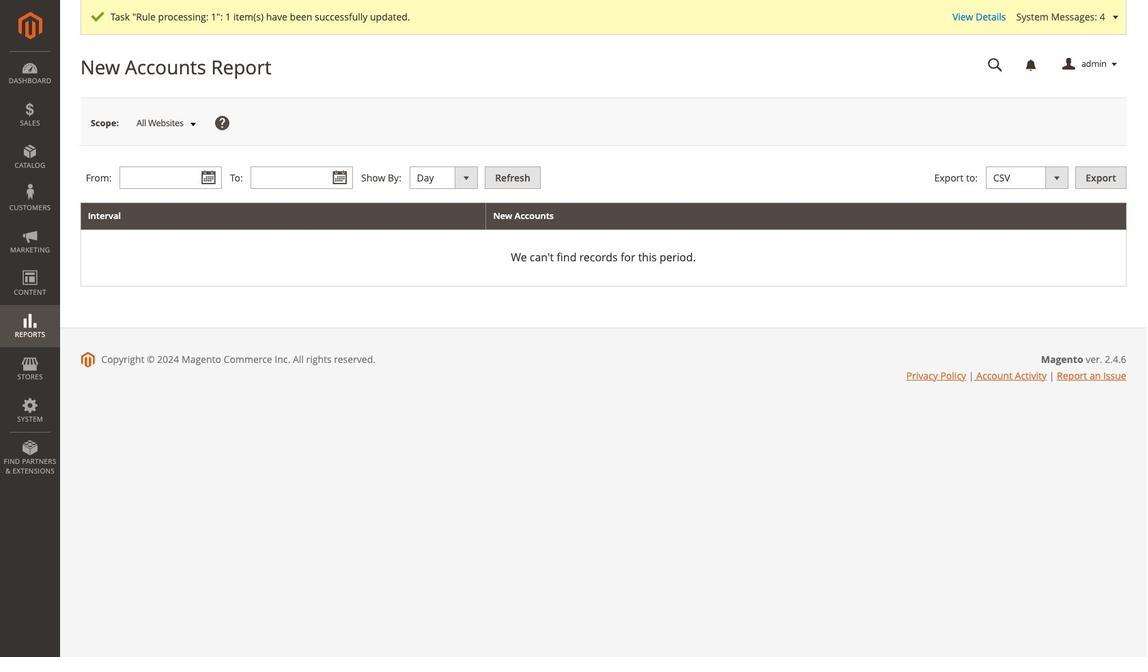 Task type: describe. For each thing, give the bounding box(es) containing it.
magento admin panel image
[[18, 12, 42, 40]]



Task type: vqa. For each thing, say whether or not it's contained in the screenshot.
Magento Admin Panel icon
yes



Task type: locate. For each thing, give the bounding box(es) containing it.
None text field
[[120, 167, 222, 189], [251, 167, 353, 189], [120, 167, 222, 189], [251, 167, 353, 189]]

menu bar
[[0, 51, 60, 483]]



